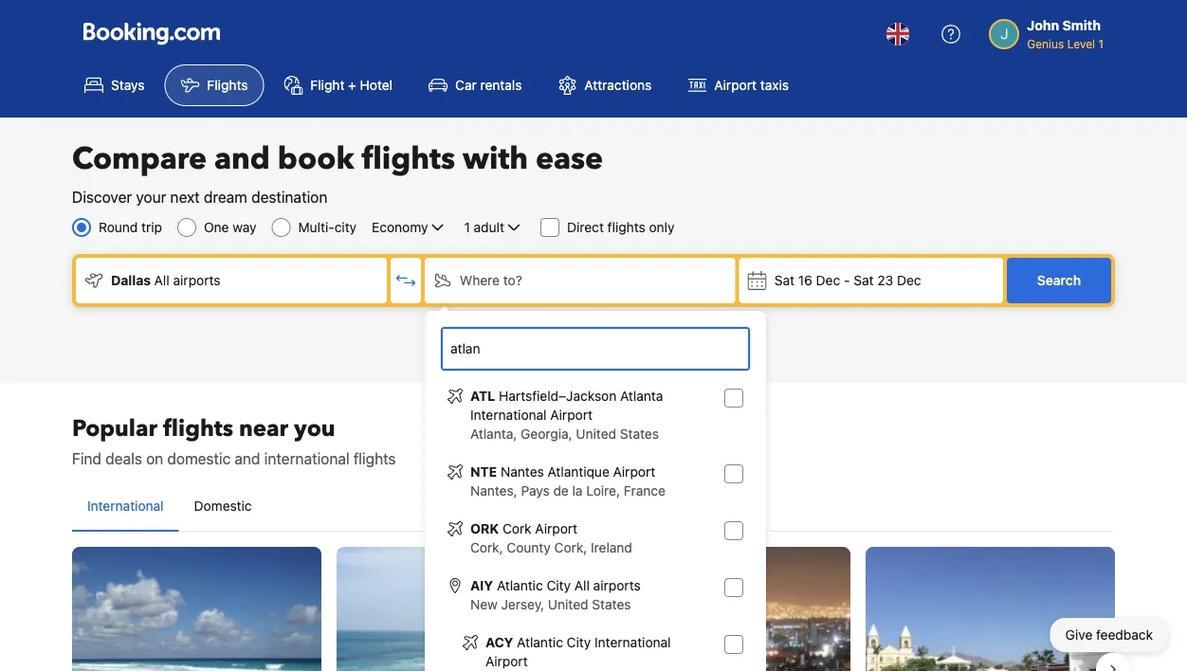 Task type: locate. For each thing, give the bounding box(es) containing it.
stays link
[[68, 64, 161, 106]]

all right dallas
[[154, 273, 170, 288]]

1 horizontal spatial 1
[[1099, 37, 1104, 50]]

new
[[470, 597, 498, 613]]

0 horizontal spatial dec
[[816, 273, 841, 288]]

nte
[[470, 464, 497, 480]]

1 horizontal spatial all
[[575, 578, 590, 594]]

united right jersey,
[[548, 597, 589, 613]]

1 vertical spatial and
[[235, 450, 260, 468]]

search
[[1038, 273, 1081, 288]]

feedback
[[1097, 627, 1153, 643]]

next
[[170, 188, 200, 206]]

dec
[[816, 273, 841, 288], [897, 273, 922, 288]]

flights up domestic
[[163, 413, 233, 444]]

sat 16 dec - sat 23 dec
[[775, 273, 922, 288]]

1 horizontal spatial international
[[470, 407, 547, 423]]

airport inside atlantic city international airport
[[486, 654, 528, 670]]

genius
[[1027, 37, 1064, 50]]

taxis
[[760, 77, 789, 93]]

one way
[[204, 220, 257, 235]]

atlantic
[[497, 578, 543, 594], [517, 635, 563, 651]]

airports down "one"
[[173, 273, 221, 288]]

1 inside john smith genius level 1
[[1099, 37, 1104, 50]]

book
[[278, 138, 354, 180]]

1 adult
[[464, 220, 505, 235]]

international inside hartsfield–jackson atlanta international airport
[[470, 407, 547, 423]]

flights
[[362, 138, 455, 180], [608, 220, 646, 235], [163, 413, 233, 444], [354, 450, 396, 468]]

cork, down ork
[[470, 540, 503, 556]]

airport
[[715, 77, 757, 93], [550, 407, 593, 423], [613, 464, 656, 480], [535, 521, 578, 537], [486, 654, 528, 670]]

airport for nantes
[[613, 464, 656, 480]]

city down ork cork airport cork, county cork, ireland
[[547, 578, 571, 594]]

states down ireland
[[592, 597, 631, 613]]

and
[[214, 138, 270, 180], [235, 450, 260, 468]]

international down deals
[[87, 498, 164, 514]]

0 horizontal spatial 1
[[464, 220, 470, 235]]

airport up atlanta, georgia, united states
[[550, 407, 593, 423]]

dream
[[204, 188, 247, 206]]

0 vertical spatial atlantic
[[497, 578, 543, 594]]

flights up economy
[[362, 138, 455, 180]]

city
[[547, 578, 571, 594], [567, 635, 591, 651]]

1 vertical spatial all
[[575, 578, 590, 594]]

airports down ireland
[[593, 578, 641, 594]]

atlantic inside aiy atlantic city all airports new jersey, united states
[[497, 578, 543, 594]]

atlantic right acy
[[517, 635, 563, 651]]

domestic
[[194, 498, 252, 514]]

1 right the level
[[1099, 37, 1104, 50]]

0 horizontal spatial sat
[[775, 273, 795, 288]]

0 vertical spatial all
[[154, 273, 170, 288]]

1 horizontal spatial dec
[[897, 273, 922, 288]]

where to?
[[460, 273, 522, 288]]

0 vertical spatial international
[[470, 407, 547, 423]]

airport down acy
[[486, 654, 528, 670]]

2 vertical spatial international
[[595, 635, 671, 651]]

france
[[624, 483, 666, 499]]

atlanta,
[[470, 426, 517, 442]]

1 vertical spatial atlantic
[[517, 635, 563, 651]]

international down aiy atlantic city all airports new jersey, united states
[[595, 635, 671, 651]]

1 dec from the left
[[816, 273, 841, 288]]

flights right international
[[354, 450, 396, 468]]

flight
[[311, 77, 345, 93]]

with
[[463, 138, 528, 180]]

to?
[[503, 273, 522, 288]]

international
[[470, 407, 547, 423], [87, 498, 164, 514], [595, 635, 671, 651]]

and up dream
[[214, 138, 270, 180]]

john smith genius level 1
[[1027, 18, 1104, 50]]

airports
[[173, 273, 221, 288], [593, 578, 641, 594]]

international
[[264, 450, 350, 468]]

ireland
[[591, 540, 633, 556]]

flights left only
[[608, 220, 646, 235]]

direct flights only
[[567, 220, 675, 235]]

car
[[455, 77, 477, 93]]

2 dec from the left
[[897, 273, 922, 288]]

1 sat from the left
[[775, 273, 795, 288]]

search button
[[1007, 258, 1112, 304]]

1 vertical spatial international
[[87, 498, 164, 514]]

international inside button
[[87, 498, 164, 514]]

round
[[99, 220, 138, 235]]

airport taxis
[[715, 77, 789, 93]]

international inside atlantic city international airport
[[595, 635, 671, 651]]

all down ork cork airport cork, county cork, ireland
[[575, 578, 590, 594]]

one
[[204, 220, 229, 235]]

airport up france on the right of page
[[613, 464, 656, 480]]

united
[[576, 426, 617, 442], [548, 597, 589, 613]]

dec left -
[[816, 273, 841, 288]]

booking.com logo image
[[83, 22, 220, 45], [83, 22, 220, 45]]

dallas to san josé del cabo image
[[866, 547, 1115, 672]]

region
[[57, 540, 1131, 672]]

your
[[136, 188, 166, 206]]

popular flights near you find deals on domestic and international flights
[[72, 413, 396, 468]]

states down atlanta
[[620, 426, 659, 442]]

cork, left ireland
[[555, 540, 587, 556]]

1 horizontal spatial cork,
[[555, 540, 587, 556]]

sat left 16
[[775, 273, 795, 288]]

1 vertical spatial states
[[592, 597, 631, 613]]

multi-city
[[298, 220, 357, 235]]

and inside popular flights near you find deals on domestic and international flights
[[235, 450, 260, 468]]

0 horizontal spatial all
[[154, 273, 170, 288]]

where
[[460, 273, 500, 288]]

domestic
[[167, 450, 231, 468]]

on
[[146, 450, 163, 468]]

1
[[1099, 37, 1104, 50], [464, 220, 470, 235]]

atlantic up jersey,
[[497, 578, 543, 594]]

jersey,
[[501, 597, 545, 613]]

1 vertical spatial united
[[548, 597, 589, 613]]

dec right "23"
[[897, 273, 922, 288]]

pays
[[521, 483, 550, 499]]

sat right -
[[854, 273, 874, 288]]

1 vertical spatial airports
[[593, 578, 641, 594]]

way
[[233, 220, 257, 235]]

1 inside dropdown button
[[464, 220, 470, 235]]

states inside aiy atlantic city all airports new jersey, united states
[[592, 597, 631, 613]]

0 vertical spatial 1
[[1099, 37, 1104, 50]]

0 horizontal spatial cork,
[[470, 540, 503, 556]]

tab list
[[72, 482, 1115, 533]]

ork
[[470, 521, 499, 537]]

dallas to mexico city image
[[601, 547, 851, 672]]

airport inside hartsfield–jackson atlanta international airport
[[550, 407, 593, 423]]

airport left taxis
[[715, 77, 757, 93]]

1 vertical spatial 1
[[464, 220, 470, 235]]

0 vertical spatial city
[[547, 578, 571, 594]]

international button
[[72, 482, 179, 531]]

direct
[[567, 220, 604, 235]]

0 horizontal spatial airports
[[173, 273, 221, 288]]

international up atlanta,
[[470, 407, 547, 423]]

2 horizontal spatial international
[[595, 635, 671, 651]]

0 horizontal spatial international
[[87, 498, 164, 514]]

airport taxis link
[[672, 64, 805, 106]]

all
[[154, 273, 170, 288], [575, 578, 590, 594]]

compare
[[72, 138, 207, 180]]

use enter to select airport and spacebar to add another one element
[[440, 379, 751, 672]]

rentals
[[480, 77, 522, 93]]

and down near
[[235, 450, 260, 468]]

1 horizontal spatial airports
[[593, 578, 641, 594]]

flights link
[[165, 64, 264, 106]]

0 vertical spatial states
[[620, 426, 659, 442]]

dallas all airports
[[111, 273, 221, 288]]

airport inside nte nantes atlantique airport nantes, pays de la loire, france
[[613, 464, 656, 480]]

city down aiy atlantic city all airports new jersey, united states
[[567, 635, 591, 651]]

united down hartsfield–jackson atlanta international airport
[[576, 426, 617, 442]]

you
[[294, 413, 335, 444]]

airport up county on the left
[[535, 521, 578, 537]]

1 left the adult
[[464, 220, 470, 235]]

1 horizontal spatial sat
[[854, 273, 874, 288]]

0 vertical spatial and
[[214, 138, 270, 180]]

and inside compare and book flights with ease discover your next dream destination
[[214, 138, 270, 180]]

1 vertical spatial city
[[567, 635, 591, 651]]

nantes,
[[470, 483, 518, 499]]



Task type: vqa. For each thing, say whether or not it's contained in the screenshot.


Task type: describe. For each thing, give the bounding box(es) containing it.
ork cork airport cork, county cork, ireland
[[470, 521, 633, 556]]

atl
[[470, 388, 495, 404]]

2 cork, from the left
[[555, 540, 587, 556]]

nte nantes atlantique airport nantes, pays de la loire, france
[[470, 464, 666, 499]]

de
[[553, 483, 569, 499]]

hartsfield–jackson atlanta international airport
[[470, 388, 663, 423]]

loire,
[[586, 483, 620, 499]]

dallas to san juan image
[[337, 547, 586, 672]]

multi-
[[298, 220, 335, 235]]

tab list containing international
[[72, 482, 1115, 533]]

deals
[[105, 450, 142, 468]]

only
[[649, 220, 675, 235]]

aiy
[[470, 578, 493, 594]]

ease
[[536, 138, 603, 180]]

popular
[[72, 413, 158, 444]]

airport for atlanta
[[550, 407, 593, 423]]

give feedback
[[1066, 627, 1153, 643]]

la
[[572, 483, 583, 499]]

trip
[[141, 220, 162, 235]]

compare and book flights with ease discover your next dream destination
[[72, 138, 603, 206]]

all inside aiy atlantic city all airports new jersey, united states
[[575, 578, 590, 594]]

near
[[239, 413, 288, 444]]

nantes
[[501, 464, 544, 480]]

stays
[[111, 77, 145, 93]]

international for acy
[[595, 635, 671, 651]]

+
[[348, 77, 357, 93]]

level
[[1068, 37, 1096, 50]]

round trip
[[99, 220, 162, 235]]

county
[[507, 540, 551, 556]]

united inside aiy atlantic city all airports new jersey, united states
[[548, 597, 589, 613]]

economy
[[372, 220, 428, 235]]

acy
[[486, 635, 513, 651]]

aiy atlantic city all airports new jersey, united states
[[470, 578, 641, 613]]

2 sat from the left
[[854, 273, 874, 288]]

give
[[1066, 627, 1093, 643]]

city inside aiy atlantic city all airports new jersey, united states
[[547, 578, 571, 594]]

find
[[72, 450, 102, 468]]

flights inside compare and book flights with ease discover your next dream destination
[[362, 138, 455, 180]]

adult
[[474, 220, 505, 235]]

cork
[[503, 521, 532, 537]]

0 vertical spatial united
[[576, 426, 617, 442]]

car rentals
[[455, 77, 522, 93]]

16
[[798, 273, 813, 288]]

flight + hotel
[[311, 77, 393, 93]]

flight + hotel link
[[268, 64, 409, 106]]

domestic button
[[179, 482, 267, 531]]

flights
[[207, 77, 248, 93]]

atlantic inside atlantic city international airport
[[517, 635, 563, 651]]

john
[[1027, 18, 1060, 33]]

hotel
[[360, 77, 393, 93]]

city inside atlantic city international airport
[[567, 635, 591, 651]]

23
[[878, 273, 894, 288]]

atlanta
[[620, 388, 663, 404]]

0 vertical spatial airports
[[173, 273, 221, 288]]

smith
[[1063, 18, 1101, 33]]

city
[[335, 220, 357, 235]]

sat 16 dec - sat 23 dec button
[[740, 258, 1004, 304]]

dallas
[[111, 273, 151, 288]]

hartsfield–jackson
[[499, 388, 617, 404]]

discover
[[72, 188, 132, 206]]

-
[[844, 273, 850, 288]]

airport for city
[[486, 654, 528, 670]]

georgia,
[[521, 426, 573, 442]]

1 adult button
[[462, 216, 525, 239]]

attractions link
[[542, 64, 668, 106]]

airports inside aiy atlantic city all airports new jersey, united states
[[593, 578, 641, 594]]

international for atl
[[470, 407, 547, 423]]

atlanta, georgia, united states
[[470, 426, 659, 442]]

destination
[[251, 188, 328, 206]]

airport inside ork cork airport cork, county cork, ireland
[[535, 521, 578, 537]]

give feedback button
[[1051, 618, 1169, 653]]

atlantic city international airport
[[486, 635, 671, 670]]

Airport or city text field
[[449, 339, 743, 359]]

dallas to cancún image
[[72, 547, 322, 672]]

car rentals link
[[413, 64, 538, 106]]

atlantique
[[548, 464, 610, 480]]

1 cork, from the left
[[470, 540, 503, 556]]

where to? button
[[425, 258, 736, 304]]

attractions
[[585, 77, 652, 93]]



